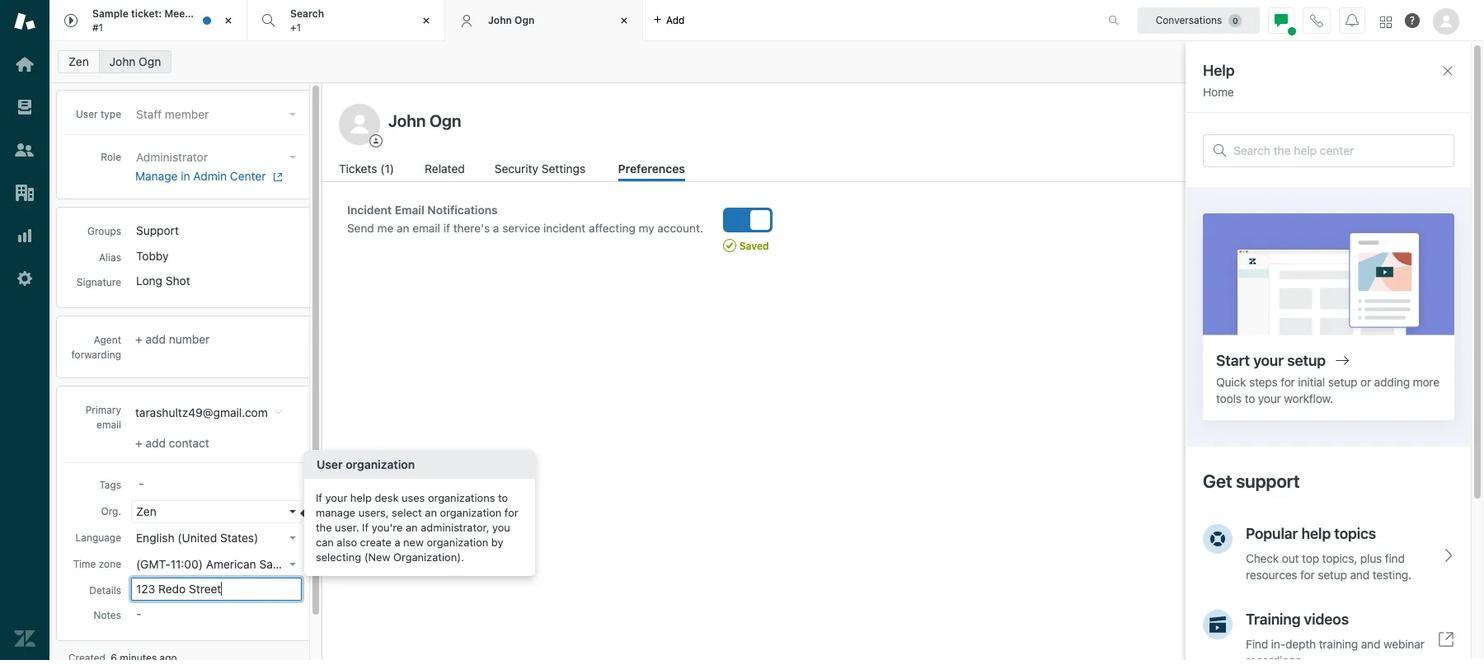 Task type: vqa. For each thing, say whether or not it's contained in the screenshot.
Events image
no



Task type: locate. For each thing, give the bounding box(es) containing it.
11:00)
[[170, 557, 203, 571]]

add
[[666, 14, 685, 26], [145, 332, 166, 346], [145, 436, 166, 450]]

for
[[504, 507, 518, 520]]

search +1
[[290, 7, 324, 33]]

saved
[[739, 240, 769, 252]]

0 horizontal spatial john ogn
[[109, 54, 161, 68]]

0 vertical spatial add
[[666, 14, 685, 26]]

can
[[316, 536, 334, 549]]

(gmt-11:00) american samoa button
[[131, 553, 303, 576]]

organization down organizations
[[440, 507, 502, 520]]

the
[[191, 7, 207, 20], [316, 521, 332, 535]]

arrow down image inside administrator button
[[289, 156, 296, 159]]

0 horizontal spatial a
[[394, 536, 400, 549]]

user left type
[[76, 108, 98, 120]]

john
[[488, 14, 512, 26], [109, 54, 136, 68]]

0 vertical spatial user
[[76, 108, 98, 120]]

zen right get started image
[[68, 54, 89, 68]]

the right meet
[[191, 7, 207, 20]]

1 vertical spatial arrow down image
[[289, 510, 296, 514]]

(new
[[364, 551, 390, 564]]

user organization
[[317, 458, 415, 472]]

security
[[495, 162, 538, 176]]

None text field
[[383, 108, 1334, 133]]

service
[[502, 222, 540, 235]]

manage in admin center
[[135, 169, 266, 183]]

2 tab from the left
[[247, 0, 445, 41]]

email
[[412, 222, 440, 235], [97, 419, 121, 431]]

0 vertical spatial a
[[493, 222, 499, 235]]

john inside "secondary" element
[[109, 54, 136, 68]]

+ left contact
[[135, 436, 142, 450]]

0 vertical spatial email
[[412, 222, 440, 235]]

sample ticket: meet the ticket #1
[[92, 7, 237, 33]]

organization down administrator,
[[427, 536, 488, 549]]

1 horizontal spatial the
[[316, 521, 332, 535]]

0 horizontal spatial email
[[97, 419, 121, 431]]

1 horizontal spatial close image
[[616, 12, 632, 29]]

2 vertical spatial arrow down image
[[289, 563, 296, 566]]

long shot
[[136, 274, 190, 288]]

tickets
[[339, 162, 377, 176]]

if
[[443, 222, 450, 235]]

states)
[[220, 531, 258, 545]]

1 arrow down image from the top
[[289, 156, 296, 159]]

+1
[[290, 21, 301, 33]]

#1
[[92, 21, 103, 33]]

a right there's
[[493, 222, 499, 235]]

1 vertical spatial the
[[316, 521, 332, 535]]

close image inside john ogn tab
[[616, 12, 632, 29]]

0 vertical spatial ogn
[[515, 14, 535, 26]]

1 vertical spatial john ogn
[[109, 54, 161, 68]]

2 close image from the left
[[616, 12, 632, 29]]

ticket
[[1386, 113, 1419, 127]]

ticket:
[[131, 7, 162, 20]]

to
[[498, 492, 508, 505]]

email down primary on the left of the page
[[97, 419, 121, 431]]

+ left new
[[1349, 113, 1356, 127]]

0 vertical spatial john ogn
[[488, 14, 535, 26]]

meet
[[164, 7, 189, 20]]

0 vertical spatial arrow down image
[[289, 113, 296, 116]]

arrow down image for english (united states)
[[289, 537, 296, 540]]

zen inside 'button'
[[136, 505, 156, 519]]

1 horizontal spatial ogn
[[515, 14, 535, 26]]

zen link
[[58, 50, 100, 73]]

2 arrow down image from the top
[[289, 510, 296, 514]]

security settings
[[495, 162, 585, 176]]

(gmt-11:00) american samoa
[[136, 557, 296, 571]]

1 horizontal spatial zen
[[136, 505, 156, 519]]

in
[[181, 169, 190, 183]]

arrow down image inside staff member button
[[289, 113, 296, 116]]

details
[[89, 585, 121, 597]]

0 vertical spatial organization
[[346, 458, 415, 472]]

agent
[[94, 334, 121, 346]]

an down uses on the left
[[425, 507, 437, 520]]

number
[[169, 332, 210, 346]]

user up your
[[317, 458, 343, 472]]

+ inside button
[[1349, 113, 1356, 127]]

security settings link
[[495, 160, 590, 181]]

shot
[[166, 274, 190, 288]]

+
[[1349, 113, 1356, 127], [135, 332, 142, 346], [135, 436, 142, 450]]

2 arrow down image from the top
[[289, 537, 296, 540]]

1 vertical spatial a
[[394, 536, 400, 549]]

2 vertical spatial an
[[406, 521, 418, 535]]

tickets (1) link
[[339, 160, 397, 181]]

john inside tab
[[488, 14, 512, 26]]

secondary element
[[49, 45, 1484, 78]]

1 arrow down image from the top
[[289, 113, 296, 116]]

if left your
[[316, 492, 322, 505]]

arrow down image inside the (gmt-11:00) american samoa button
[[289, 563, 296, 566]]

user.
[[335, 521, 359, 535]]

an right me
[[397, 222, 409, 235]]

tickets (1)
[[339, 162, 394, 176]]

incident
[[543, 222, 586, 235]]

1 horizontal spatial john
[[488, 14, 512, 26]]

arrow down image for administrator
[[289, 156, 296, 159]]

ogn
[[515, 14, 535, 26], [139, 54, 161, 68]]

john ogn
[[488, 14, 535, 26], [109, 54, 161, 68]]

1 vertical spatial zen
[[136, 505, 156, 519]]

an up the new
[[406, 521, 418, 535]]

american
[[206, 557, 256, 571]]

user type
[[76, 108, 121, 120]]

0 vertical spatial arrow down image
[[289, 156, 296, 159]]

zen up english
[[136, 505, 156, 519]]

a left the new
[[394, 536, 400, 549]]

language
[[75, 532, 121, 544]]

center
[[230, 169, 266, 183]]

1 vertical spatial john
[[109, 54, 136, 68]]

user
[[76, 108, 98, 120], [317, 458, 343, 472]]

if down users,
[[362, 521, 369, 535]]

0 horizontal spatial john
[[109, 54, 136, 68]]

alias
[[99, 251, 121, 264]]

incident email notifications send me an email if there's a service incident affecting my account.
[[347, 204, 703, 235]]

0 vertical spatial +
[[1349, 113, 1356, 127]]

1 horizontal spatial user
[[317, 458, 343, 472]]

1 tab from the left
[[49, 0, 247, 41]]

close image
[[418, 12, 434, 29], [616, 12, 632, 29]]

john ogn tab
[[445, 0, 643, 41]]

1 vertical spatial organization
[[440, 507, 502, 520]]

tab
[[49, 0, 247, 41], [247, 0, 445, 41]]

user for user organization
[[317, 458, 343, 472]]

english (united states)
[[136, 531, 258, 545]]

tarashultz49@gmail.com
[[135, 406, 268, 420]]

1 vertical spatial add
[[145, 332, 166, 346]]

customers image
[[14, 139, 35, 161]]

organizations image
[[14, 182, 35, 204]]

0 horizontal spatial user
[[76, 108, 98, 120]]

arrow down image inside english (united states) button
[[289, 537, 296, 540]]

0 vertical spatial john
[[488, 14, 512, 26]]

organization
[[346, 458, 415, 472], [440, 507, 502, 520], [427, 536, 488, 549]]

0 vertical spatial if
[[316, 492, 322, 505]]

3 arrow down image from the top
[[289, 563, 296, 566]]

1 horizontal spatial a
[[493, 222, 499, 235]]

get help image
[[1405, 13, 1420, 28]]

+ right the agent
[[135, 332, 142, 346]]

button displays agent's chat status as online. image
[[1275, 14, 1288, 27]]

the inside sample ticket: meet the ticket #1
[[191, 7, 207, 20]]

0 vertical spatial the
[[191, 7, 207, 20]]

ogn inside "secondary" element
[[139, 54, 161, 68]]

the inside if your help desk uses organizations to manage users, select an organization for the user. if you're an administrator, you can also create a new organization by selecting (new organization).
[[316, 521, 332, 535]]

+ for + add contact
[[135, 436, 142, 450]]

main element
[[0, 0, 49, 660]]

close image inside 'tab'
[[418, 12, 434, 29]]

time
[[73, 558, 96, 571]]

2 vertical spatial add
[[145, 436, 166, 450]]

0 horizontal spatial zen
[[68, 54, 89, 68]]

(1)
[[380, 162, 394, 176]]

signature
[[77, 276, 121, 289]]

1 vertical spatial +
[[135, 332, 142, 346]]

1 vertical spatial email
[[97, 419, 121, 431]]

affecting
[[589, 222, 636, 235]]

arrow down image inside zen 'button'
[[289, 510, 296, 514]]

close image for 'tab' containing search
[[418, 12, 434, 29]]

the up can
[[316, 521, 332, 535]]

1 close image from the left
[[418, 12, 434, 29]]

1 vertical spatial user
[[317, 458, 343, 472]]

samoa
[[259, 557, 296, 571]]

a
[[493, 222, 499, 235], [394, 536, 400, 549]]

arrow down image
[[289, 113, 296, 116], [289, 510, 296, 514]]

you're
[[372, 521, 403, 535]]

ticket
[[210, 7, 237, 20]]

primary
[[85, 404, 121, 416]]

+ add contact
[[135, 436, 209, 450]]

2 vertical spatial +
[[135, 436, 142, 450]]

organization up desk
[[346, 458, 415, 472]]

1 horizontal spatial if
[[362, 521, 369, 535]]

incident
[[347, 204, 392, 217]]

0 horizontal spatial the
[[191, 7, 207, 20]]

0 vertical spatial an
[[397, 222, 409, 235]]

1 horizontal spatial email
[[412, 222, 440, 235]]

notifications image
[[1346, 14, 1359, 27]]

0 horizontal spatial close image
[[418, 12, 434, 29]]

0 horizontal spatial ogn
[[139, 54, 161, 68]]

new
[[403, 536, 424, 549]]

staff member
[[136, 107, 209, 121]]

0 vertical spatial zen
[[68, 54, 89, 68]]

email left if
[[412, 222, 440, 235]]

user for user type
[[76, 108, 98, 120]]

arrow down image
[[289, 156, 296, 159], [289, 537, 296, 540], [289, 563, 296, 566]]

tobby
[[136, 249, 169, 263]]

selecting
[[316, 551, 361, 564]]

street
[[189, 582, 221, 596]]

add inside dropdown button
[[666, 14, 685, 26]]

admin
[[193, 169, 227, 183]]

1 vertical spatial ogn
[[139, 54, 161, 68]]

a inside incident email notifications send me an email if there's a service incident affecting my account.
[[493, 222, 499, 235]]

preferences
[[618, 162, 685, 176]]

1 vertical spatial arrow down image
[[289, 537, 296, 540]]

1 horizontal spatial john ogn
[[488, 14, 535, 26]]

long
[[136, 274, 162, 288]]

1 vertical spatial an
[[425, 507, 437, 520]]



Task type: describe. For each thing, give the bounding box(es) containing it.
conversations button
[[1138, 7, 1260, 33]]

send
[[347, 222, 374, 235]]

uses
[[402, 492, 425, 505]]

type
[[101, 108, 121, 120]]

- field
[[132, 475, 302, 493]]

123
[[136, 582, 155, 596]]

add for add contact
[[145, 436, 166, 450]]

member
[[165, 107, 209, 121]]

english (united states) button
[[131, 527, 303, 550]]

users,
[[358, 507, 389, 520]]

manage
[[316, 507, 355, 520]]

zen inside "secondary" element
[[68, 54, 89, 68]]

1 vertical spatial if
[[362, 521, 369, 535]]

role
[[101, 151, 121, 163]]

help
[[350, 492, 372, 505]]

get started image
[[14, 54, 35, 75]]

+ new ticket button
[[1340, 108, 1428, 133]]

select
[[392, 507, 422, 520]]

zendesk image
[[14, 628, 35, 650]]

staff
[[136, 107, 162, 121]]

notifications
[[427, 204, 498, 217]]

search
[[290, 7, 324, 20]]

zen button
[[131, 500, 303, 524]]

create
[[360, 536, 391, 549]]

zone
[[99, 558, 121, 571]]

+ for + new ticket
[[1349, 113, 1356, 127]]

close image for john ogn tab
[[616, 12, 632, 29]]

an inside incident email notifications send me an email if there's a service incident affecting my account.
[[397, 222, 409, 235]]

notes
[[94, 609, 121, 622]]

me
[[377, 222, 393, 235]]

forwarding
[[71, 349, 121, 361]]

manage in admin center link
[[135, 169, 296, 184]]

your
[[325, 492, 347, 505]]

zendesk support image
[[14, 11, 35, 32]]

+ new ticket
[[1349, 113, 1419, 127]]

tab containing sample ticket: meet the ticket
[[49, 0, 247, 41]]

email inside incident email notifications send me an email if there's a service incident affecting my account.
[[412, 222, 440, 235]]

time zone
[[73, 558, 121, 571]]

ogn inside tab
[[515, 14, 535, 26]]

john ogn link
[[99, 50, 172, 73]]

there's
[[453, 222, 490, 235]]

related link
[[425, 160, 467, 181]]

org.
[[101, 505, 121, 518]]

sample
[[92, 7, 128, 20]]

manage
[[135, 169, 178, 183]]

john ogn inside "secondary" element
[[109, 54, 161, 68]]

add for add number
[[145, 332, 166, 346]]

tab containing search
[[247, 0, 445, 41]]

related
[[425, 162, 465, 176]]

agent forwarding
[[71, 334, 121, 361]]

arrow down image for staff member
[[289, 113, 296, 116]]

my
[[639, 222, 654, 235]]

john ogn inside tab
[[488, 14, 535, 26]]

organizations
[[428, 492, 495, 505]]

preferences link
[[618, 160, 685, 181]]

0 horizontal spatial if
[[316, 492, 322, 505]]

arrow down image for zen
[[289, 510, 296, 514]]

2 vertical spatial organization
[[427, 536, 488, 549]]

also
[[337, 536, 357, 549]]

you
[[492, 521, 510, 535]]

+ for + add number
[[135, 332, 142, 346]]

tabs tab list
[[49, 0, 1091, 41]]

account.
[[657, 222, 703, 235]]

english
[[136, 531, 174, 545]]

add button
[[643, 0, 695, 40]]

support
[[136, 223, 179, 237]]

views image
[[14, 96, 35, 118]]

zendesk products image
[[1380, 16, 1392, 28]]

(gmt-
[[136, 557, 170, 571]]

administrator button
[[131, 146, 303, 169]]

staff member button
[[131, 103, 303, 126]]

close image
[[220, 12, 237, 29]]

desk
[[375, 492, 399, 505]]

reporting image
[[14, 225, 35, 247]]

settings
[[541, 162, 585, 176]]

groups
[[87, 225, 121, 237]]

organization).
[[393, 551, 464, 564]]

contact
[[169, 436, 209, 450]]

tags
[[99, 479, 121, 491]]

+ add number
[[135, 332, 210, 346]]

primary email
[[85, 404, 121, 431]]

admin image
[[14, 268, 35, 289]]

if your help desk uses organizations to manage users, select an organization for the user. if you're an administrator, you can also create a new organization by selecting (new organization).
[[316, 492, 518, 564]]

a inside if your help desk uses organizations to manage users, select an organization for the user. if you're an administrator, you can also create a new organization by selecting (new organization).
[[394, 536, 400, 549]]

redo
[[158, 582, 186, 596]]

123 redo street
[[136, 582, 221, 596]]

administrator,
[[421, 521, 489, 535]]

email inside 'primary email'
[[97, 419, 121, 431]]

(united
[[178, 531, 217, 545]]

by
[[491, 536, 503, 549]]

arrow down image for (gmt-11:00) american samoa
[[289, 563, 296, 566]]

email
[[395, 204, 424, 217]]



